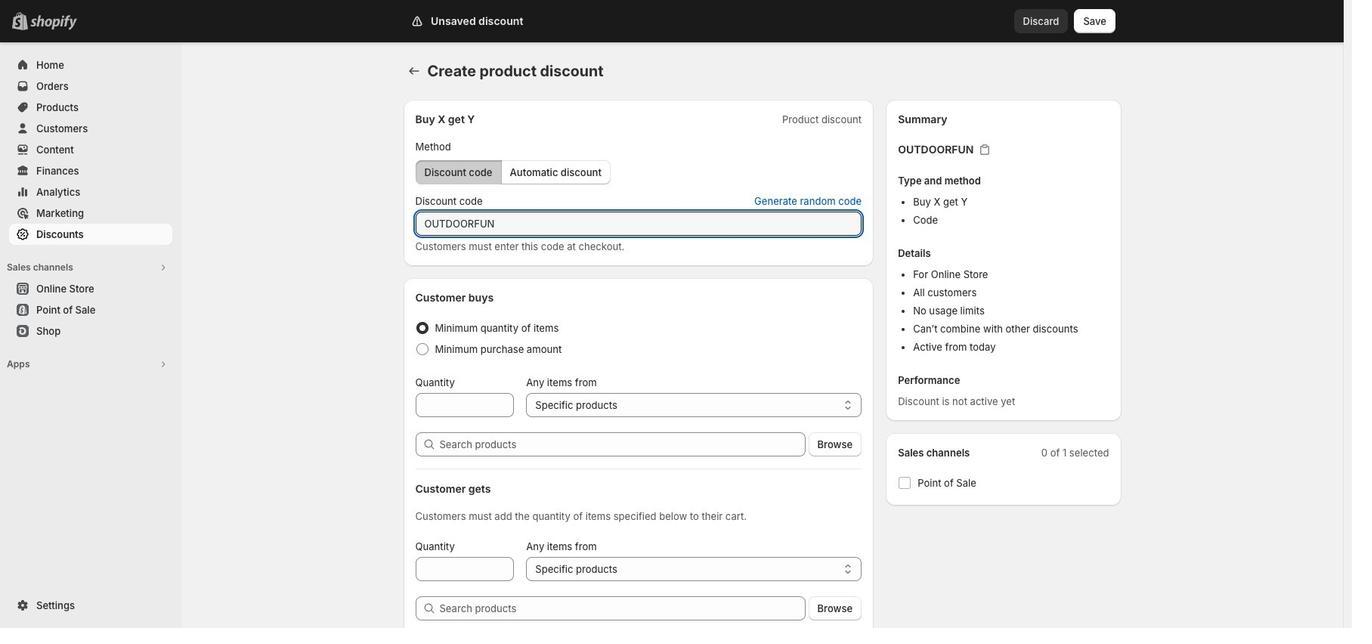 Task type: vqa. For each thing, say whether or not it's contained in the screenshot.
the Harmonized System (HS) code text field
no



Task type: locate. For each thing, give the bounding box(es) containing it.
None text field
[[415, 393, 514, 417]]

Search products text field
[[440, 597, 806, 621]]

None text field
[[415, 212, 862, 236], [415, 557, 514, 581], [415, 212, 862, 236], [415, 557, 514, 581]]



Task type: describe. For each thing, give the bounding box(es) containing it.
shopify image
[[30, 15, 77, 30]]

Search products text field
[[440, 432, 806, 457]]



